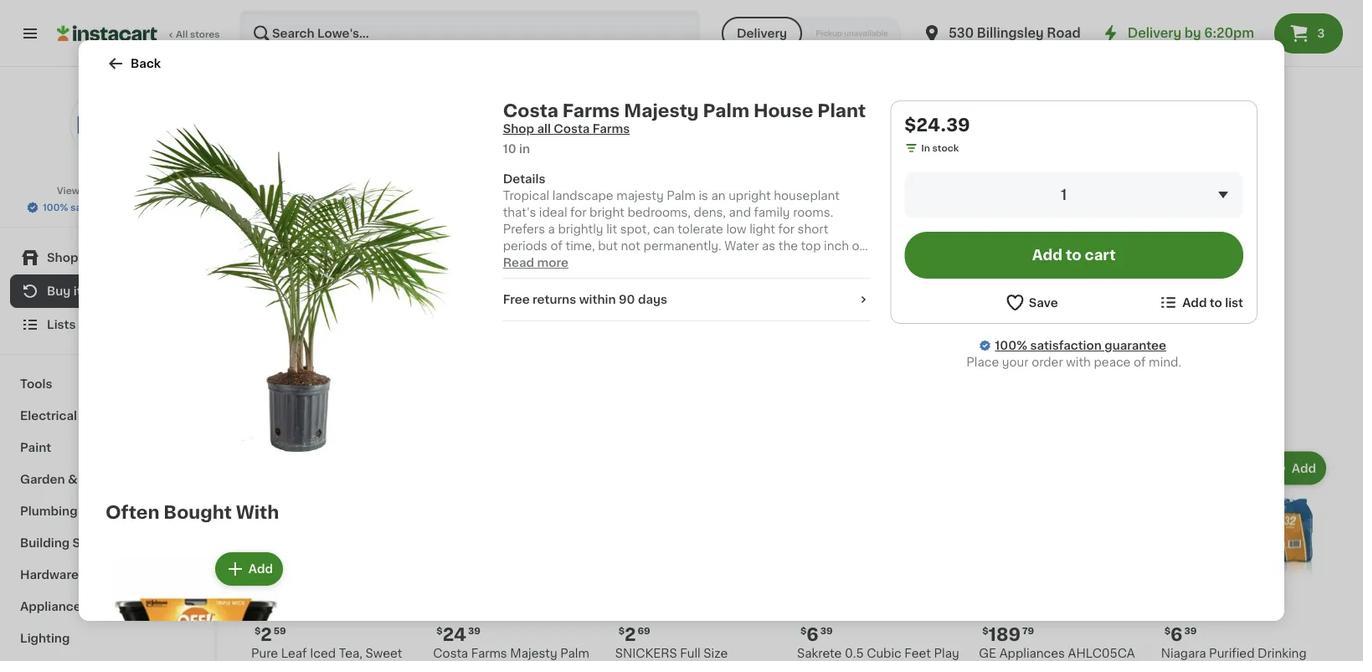 Task type: vqa. For each thing, say whether or not it's contained in the screenshot.
"6.2"
no



Task type: locate. For each thing, give the bounding box(es) containing it.
1 horizontal spatial buy
[[859, 302, 882, 314]]

1 horizontal spatial $ 6 39
[[1164, 626, 1197, 643]]

costa down 24
[[433, 648, 468, 660]]

purified
[[1209, 648, 1255, 660]]

items left customers
[[251, 396, 304, 414]]

1 vertical spatial 100% satisfaction guarantee
[[995, 340, 1166, 352]]

to inside button
[[1066, 248, 1082, 263]]

farms for costa farms majesty palm
[[471, 648, 507, 660]]

again
[[85, 286, 118, 297], [918, 302, 950, 314]]

size
[[704, 648, 728, 660]]

0 horizontal spatial 100% satisfaction guarantee
[[43, 203, 177, 212]]

0 vertical spatial shop
[[503, 123, 534, 135]]

farms inside costa farms majesty palm
[[471, 648, 507, 660]]

1 vertical spatial to
[[1210, 297, 1222, 309]]

with
[[1066, 357, 1091, 368]]

0 horizontal spatial to
[[1066, 248, 1082, 263]]

100% satisfaction guarantee
[[43, 203, 177, 212], [995, 340, 1166, 352]]

policy
[[117, 186, 147, 196]]

ge appliances ahlc05ca
[[979, 648, 1137, 662]]

read more button
[[503, 255, 569, 271]]

add button
[[1260, 453, 1325, 484], [217, 554, 281, 584]]

$ 24 39
[[437, 626, 481, 643]]

0 horizontal spatial shop
[[47, 252, 78, 264]]

1 39 from the left
[[820, 627, 833, 636]]

$ inside $ 24 39
[[437, 627, 443, 636]]

0 horizontal spatial you
[[629, 302, 652, 314]]

1 2 from the left
[[261, 626, 272, 643]]

$ inside $ 2 69
[[619, 627, 625, 636]]

back button
[[106, 54, 161, 74]]

6
[[807, 626, 819, 643], [1171, 626, 1183, 643]]

1 vertical spatial items
[[251, 396, 304, 414]]

palm
[[703, 102, 749, 119], [560, 648, 589, 660]]

2 left 59
[[261, 626, 272, 643]]

$ inside the product group
[[1164, 627, 1171, 636]]

1 horizontal spatial delivery
[[1128, 27, 1182, 39]]

satisfaction up place your order with peace of mind.
[[1030, 340, 1102, 352]]

palm left house
[[703, 102, 749, 119]]

delivery by 6:20pm
[[1128, 27, 1254, 39]]

1 horizontal spatial to
[[1210, 297, 1222, 309]]

1 horizontal spatial add button
[[1260, 453, 1325, 484]]

all
[[176, 30, 188, 39]]

0 horizontal spatial add button
[[217, 554, 281, 584]]

0 horizontal spatial 6
[[807, 626, 819, 643]]

0 horizontal spatial items
[[251, 396, 304, 414]]

$ for niagara purified drinking
[[1164, 627, 1171, 636]]

1 vertical spatial guarantee
[[1105, 340, 1166, 352]]

1 vertical spatial majesty
[[510, 648, 557, 660]]

shop
[[503, 123, 534, 135], [47, 252, 78, 264]]

0 vertical spatial will
[[791, 283, 815, 297]]

easily
[[953, 302, 988, 314]]

buy left the regularly
[[412, 396, 447, 414]]

service type group
[[722, 17, 902, 50]]

be
[[818, 283, 837, 297]]

1 horizontal spatial 2
[[625, 626, 636, 643]]

$ left 69
[[619, 627, 625, 636]]

1 horizontal spatial palm
[[703, 102, 749, 119]]

0 vertical spatial 100%
[[43, 203, 68, 212]]

2 39 from the left
[[468, 627, 481, 636]]

5 $ from the left
[[983, 627, 989, 636]]

satisfaction down pricing
[[70, 203, 127, 212]]

product group containing 6
[[1161, 448, 1330, 662]]

appliances
[[20, 601, 88, 613], [1000, 648, 1065, 660]]

1 $ 6 39 from the left
[[801, 626, 833, 643]]

farms
[[593, 123, 630, 135]]

feet
[[905, 648, 931, 660]]

1 horizontal spatial appliances
[[1000, 648, 1065, 660]]

0 vertical spatial 100% satisfaction guarantee
[[43, 203, 177, 212]]

1 horizontal spatial shop
[[503, 123, 534, 135]]

palm inside costa farms majesty palm
[[560, 648, 589, 660]]

lists link
[[10, 308, 203, 342]]

returns
[[533, 294, 576, 306]]

costa inside costa farms majesty palm house plant shop all costa farms 10 in
[[503, 102, 558, 119]]

0 horizontal spatial costa
[[433, 648, 468, 660]]

100% satisfaction guarantee button
[[26, 198, 187, 214]]

100% satisfaction guarantee inside "100% satisfaction guarantee" 'button'
[[43, 203, 177, 212]]

2 2 from the left
[[625, 626, 636, 643]]

None search field
[[239, 10, 700, 57]]

0 vertical spatial satisfaction
[[70, 203, 127, 212]]

instacart logo image
[[57, 23, 157, 44]]

cart
[[1085, 248, 1116, 263]]

1 horizontal spatial guarantee
[[1105, 340, 1166, 352]]

0 horizontal spatial will
[[689, 302, 708, 314]]

39 inside the product group
[[1184, 627, 1197, 636]]

1 horizontal spatial order
[[1032, 357, 1063, 368]]

1 horizontal spatial will
[[791, 283, 815, 297]]

order right 90
[[655, 302, 686, 314]]

more
[[537, 257, 569, 269]]

0 horizontal spatial buy
[[412, 396, 447, 414]]

1 horizontal spatial farms
[[562, 102, 620, 119]]

100% satisfaction guarantee down "view pricing policy" link
[[43, 203, 177, 212]]

0 vertical spatial farms
[[562, 102, 620, 119]]

you right within
[[629, 302, 652, 314]]

items inside "reordering will be easy items you order will show up here so you can buy them again easily"
[[593, 302, 626, 314]]

add button for the product group containing add
[[217, 554, 281, 584]]

0 vertical spatial guarantee
[[129, 203, 177, 212]]

0 horizontal spatial order
[[655, 302, 686, 314]]

all
[[537, 123, 551, 135]]

1 6 from the left
[[807, 626, 819, 643]]

guarantee up of
[[1105, 340, 1166, 352]]

in
[[921, 144, 930, 153]]

shop up in
[[503, 123, 534, 135]]

buy it again link
[[10, 275, 203, 308]]

view pricing policy
[[57, 186, 147, 196]]

$ 2 59
[[255, 626, 286, 643]]

add to list button
[[1158, 292, 1243, 313]]

$ 6 39 up niagara
[[1164, 626, 1197, 643]]

0 vertical spatial palm
[[703, 102, 749, 119]]

1 horizontal spatial majesty
[[624, 102, 699, 119]]

shop inside costa farms majesty palm house plant shop all costa farms 10 in
[[503, 123, 534, 135]]

2 6 from the left
[[1171, 626, 1183, 643]]

palm inside costa farms majesty palm house plant shop all costa farms 10 in
[[703, 102, 749, 119]]

$ 6 39 inside the product group
[[1164, 626, 1197, 643]]

1
[[1061, 188, 1067, 202]]

here
[[763, 302, 789, 314]]

will left show
[[689, 302, 708, 314]]

items left days
[[593, 302, 626, 314]]

niagara purified drinking
[[1161, 648, 1307, 662]]

add to list
[[1183, 297, 1243, 309]]

your
[[1002, 357, 1029, 368]]

2 horizontal spatial 39
[[1184, 627, 1197, 636]]

$ inside $ 2 59
[[255, 627, 261, 636]]

stores
[[190, 30, 220, 39]]

10
[[503, 143, 516, 155]]

plumbing link
[[10, 496, 203, 528]]

buy down easy
[[859, 302, 882, 314]]

0 vertical spatial appliances
[[20, 601, 88, 613]]

delivery by 6:20pm link
[[1101, 23, 1254, 44]]

shop up buy
[[47, 252, 78, 264]]

ahlc05ca
[[1068, 648, 1135, 660]]

6 for sakrete
[[807, 626, 819, 643]]

3 $ from the left
[[437, 627, 443, 636]]

you down the be
[[810, 302, 832, 314]]

palm left snickers
[[560, 648, 589, 660]]

1 vertical spatial satisfaction
[[1030, 340, 1102, 352]]

0 horizontal spatial 2
[[261, 626, 272, 643]]

buy inside "reordering will be easy items you order will show up here so you can buy them again easily"
[[859, 302, 882, 314]]

add to cart button
[[905, 232, 1243, 279]]

1 horizontal spatial satisfaction
[[1030, 340, 1102, 352]]

$ 6 39 up sakrete
[[801, 626, 833, 643]]

show
[[711, 302, 742, 314]]

1 vertical spatial costa
[[433, 648, 468, 660]]

$ 6 39
[[801, 626, 833, 643], [1164, 626, 1197, 643]]

0 vertical spatial buy
[[859, 302, 882, 314]]

1 horizontal spatial 100%
[[995, 340, 1027, 352]]

again right "them"
[[918, 302, 950, 314]]

1 horizontal spatial costa
[[503, 102, 558, 119]]

$ for costa farms majesty palm
[[437, 627, 443, 636]]

farms for costa farms majesty palm house plant shop all costa farms 10 in
[[562, 102, 620, 119]]

to
[[1066, 248, 1082, 263], [1210, 297, 1222, 309]]

0 vertical spatial order
[[655, 302, 686, 314]]

530 billingsley road
[[949, 27, 1081, 39]]

can
[[835, 302, 856, 314]]

majesty inside costa farms majesty palm
[[510, 648, 557, 660]]

all stores link
[[57, 10, 221, 57]]

24
[[443, 626, 466, 643]]

39 for costa
[[468, 627, 481, 636]]

plant
[[818, 102, 866, 119]]

1 vertical spatial farms
[[471, 648, 507, 660]]

product group
[[1161, 448, 1330, 662], [106, 549, 286, 662]]

outdoors
[[81, 474, 138, 486]]

delivery left "by"
[[1128, 27, 1182, 39]]

6 $ from the left
[[1164, 627, 1171, 636]]

will
[[791, 283, 815, 297], [689, 302, 708, 314]]

2 $ from the left
[[801, 627, 807, 636]]

1 vertical spatial palm
[[560, 648, 589, 660]]

0 horizontal spatial $ 6 39
[[801, 626, 833, 643]]

3 39 from the left
[[1184, 627, 1197, 636]]

39 up sakrete
[[820, 627, 833, 636]]

39 for sakrete
[[820, 627, 833, 636]]

0 horizontal spatial satisfaction
[[70, 203, 127, 212]]

0 horizontal spatial palm
[[560, 648, 589, 660]]

0 horizontal spatial majesty
[[510, 648, 557, 660]]

39 inside $ 24 39
[[468, 627, 481, 636]]

0 horizontal spatial 100%
[[43, 203, 68, 212]]

90
[[619, 294, 635, 306]]

costa inside costa farms majesty palm
[[433, 648, 468, 660]]

product group containing add
[[106, 549, 286, 662]]

farms
[[562, 102, 620, 119], [471, 648, 507, 660]]

appliances inside ge appliances ahlc05ca
[[1000, 648, 1065, 660]]

39 for niagara
[[1184, 627, 1197, 636]]

0 horizontal spatial delivery
[[737, 28, 787, 39]]

39 right 24
[[468, 627, 481, 636]]

0 vertical spatial again
[[85, 286, 118, 297]]

1 vertical spatial shop
[[47, 252, 78, 264]]

6 up niagara
[[1171, 626, 1183, 643]]

to left list
[[1210, 297, 1222, 309]]

shop link
[[10, 241, 203, 275]]

will up so
[[791, 283, 815, 297]]

6 up sakrete
[[807, 626, 819, 643]]

1 horizontal spatial 39
[[820, 627, 833, 636]]

$ up ge on the bottom right of the page
[[983, 627, 989, 636]]

1 horizontal spatial items
[[593, 302, 626, 314]]

$ up niagara
[[1164, 627, 1171, 636]]

garden & outdoors link
[[10, 464, 203, 496]]

2 for pure
[[261, 626, 272, 643]]

costa farms majesty palm
[[433, 648, 589, 662]]

delivery up house
[[737, 28, 787, 39]]

majesty
[[624, 102, 699, 119], [510, 648, 557, 660]]

0 horizontal spatial 39
[[468, 627, 481, 636]]

to left cart
[[1066, 248, 1082, 263]]

1 vertical spatial appliances
[[1000, 648, 1065, 660]]

1 horizontal spatial 6
[[1171, 626, 1183, 643]]

100% up your
[[995, 340, 1027, 352]]

$ left 59
[[255, 627, 261, 636]]

2 left 69
[[625, 626, 636, 643]]

0 horizontal spatial product group
[[106, 549, 286, 662]]

39
[[820, 627, 833, 636], [468, 627, 481, 636], [1184, 627, 1197, 636]]

$ up costa farms majesty palm
[[437, 627, 443, 636]]

$ for pure leaf iced tea, sweet
[[255, 627, 261, 636]]

guarantee down policy
[[129, 203, 177, 212]]

3
[[1317, 28, 1325, 39]]

house
[[754, 102, 813, 119]]

view
[[57, 186, 80, 196]]

farms up costa
[[562, 102, 620, 119]]

$ inside $ 189 79
[[983, 627, 989, 636]]

sakrete 0.5 cubic feet play
[[797, 648, 959, 662]]

0 vertical spatial majesty
[[624, 102, 699, 119]]

1 vertical spatial will
[[689, 302, 708, 314]]

1 horizontal spatial again
[[918, 302, 950, 314]]

0 vertical spatial to
[[1066, 248, 1082, 263]]

100% down view
[[43, 203, 68, 212]]

delivery inside button
[[737, 28, 787, 39]]

6 inside the product group
[[1171, 626, 1183, 643]]

costa up 'all'
[[503, 102, 558, 119]]

0 vertical spatial add button
[[1260, 453, 1325, 484]]

$ up sakrete
[[801, 627, 807, 636]]

appliances down hardware on the left bottom of the page
[[20, 601, 88, 613]]

$ 6 39 for sakrete
[[801, 626, 833, 643]]

snickers full size
[[615, 648, 764, 662]]

costa
[[503, 102, 558, 119], [433, 648, 468, 660]]

6 for niagara
[[1171, 626, 1183, 643]]

sakrete
[[797, 648, 842, 660]]

1 horizontal spatial product group
[[1161, 448, 1330, 662]]

0 horizontal spatial farms
[[471, 648, 507, 660]]

39 up niagara
[[1184, 627, 1197, 636]]

0 vertical spatial items
[[593, 302, 626, 314]]

appliances down 79
[[1000, 648, 1065, 660]]

530 billingsley road button
[[922, 10, 1081, 57]]

farms down $ 24 39
[[471, 648, 507, 660]]

farms inside costa farms majesty palm house plant shop all costa farms 10 in
[[562, 102, 620, 119]]

order left the with
[[1032, 357, 1063, 368]]

100% satisfaction guarantee up the with
[[995, 340, 1166, 352]]

majesty inside costa farms majesty palm house plant shop all costa farms 10 in
[[624, 102, 699, 119]]

again right it
[[85, 286, 118, 297]]

1 $ from the left
[[255, 627, 261, 636]]

electrical
[[20, 410, 77, 422]]

1 vertical spatial add button
[[217, 554, 281, 584]]

garden
[[20, 474, 65, 486]]

4 $ from the left
[[619, 627, 625, 636]]

0 vertical spatial costa
[[503, 102, 558, 119]]

1 vertical spatial again
[[918, 302, 950, 314]]

play
[[934, 648, 959, 660]]

100% inside 'button'
[[43, 203, 68, 212]]

to inside button
[[1210, 297, 1222, 309]]

0 horizontal spatial guarantee
[[129, 203, 177, 212]]

1 horizontal spatial you
[[810, 302, 832, 314]]

buy
[[47, 286, 71, 297]]

hardware
[[20, 569, 79, 581]]

order inside "reordering will be easy items you order will show up here so you can buy them again easily"
[[655, 302, 686, 314]]

2 $ 6 39 from the left
[[1164, 626, 1197, 643]]



Task type: describe. For each thing, give the bounding box(es) containing it.
$ 189 79
[[983, 626, 1034, 643]]

all stores
[[176, 30, 220, 39]]

billingsley
[[977, 27, 1044, 39]]

530
[[949, 27, 974, 39]]

tools link
[[10, 368, 203, 400]]

up
[[745, 302, 760, 314]]

of
[[1134, 357, 1146, 368]]

add button for the product group containing 6
[[1260, 453, 1325, 484]]

snickers
[[615, 648, 677, 660]]

view pricing policy link
[[57, 184, 157, 198]]

0 horizontal spatial again
[[85, 286, 118, 297]]

paint
[[20, 442, 51, 454]]

$ 6 39 for niagara
[[1164, 626, 1197, 643]]

drinking
[[1258, 648, 1307, 660]]

1 horizontal spatial 100% satisfaction guarantee
[[995, 340, 1166, 352]]

stock
[[932, 144, 959, 153]]

majesty for costa farms majesty palm house plant shop all costa farms 10 in
[[624, 102, 699, 119]]

79
[[1022, 627, 1034, 636]]

costa for costa farms majesty palm
[[433, 648, 468, 660]]

costa for costa farms majesty palm house plant shop all costa farms 10 in
[[503, 102, 558, 119]]

free
[[503, 294, 530, 306]]

sweet
[[365, 648, 402, 660]]

plumbing
[[20, 506, 77, 517]]

189
[[989, 626, 1021, 643]]

1 field
[[905, 172, 1243, 219]]

6:20pm
[[1204, 27, 1254, 39]]

it
[[73, 286, 82, 297]]

pure
[[251, 648, 278, 660]]

read more
[[503, 257, 569, 269]]

customers
[[308, 396, 408, 414]]

reordering will be easy items you order will show up here so you can buy them again easily
[[593, 283, 988, 314]]

palm for costa farms majesty palm
[[560, 648, 589, 660]]

electrical link
[[10, 400, 203, 432]]

$ for snickers full size
[[619, 627, 625, 636]]

delivery for delivery by 6:20pm
[[1128, 27, 1182, 39]]

add inside add to list button
[[1183, 297, 1207, 309]]

add to cart
[[1032, 248, 1116, 263]]

69
[[638, 627, 650, 636]]

iced
[[310, 648, 336, 660]]

1 vertical spatial 100%
[[995, 340, 1027, 352]]

3 button
[[1274, 13, 1343, 54]]

$ 2 69
[[619, 626, 650, 643]]

1 vertical spatial order
[[1032, 357, 1063, 368]]

often
[[106, 504, 159, 521]]

majesty for costa farms majesty palm
[[510, 648, 557, 660]]

$24.39
[[905, 116, 970, 134]]

regularly
[[451, 396, 535, 414]]

mind.
[[1149, 357, 1182, 368]]

1 you from the left
[[629, 302, 652, 314]]

guarantee inside 'button'
[[129, 203, 177, 212]]

costa farms majesty palm house plant shop all costa farms 10 in
[[503, 102, 866, 155]]

often bought with
[[106, 504, 279, 521]]

garden & outdoors
[[20, 474, 138, 486]]

hardware link
[[10, 559, 203, 591]]

save
[[1029, 297, 1058, 309]]

list
[[1225, 297, 1243, 309]]

cubic
[[867, 648, 902, 660]]

paint link
[[10, 432, 203, 464]]

building supplies
[[20, 538, 125, 549]]

lowe's logo image
[[70, 87, 144, 161]]

palm for costa farms majesty palm house plant shop all costa farms 10 in
[[703, 102, 749, 119]]

in stock
[[921, 144, 959, 153]]

satisfaction inside 'button'
[[70, 203, 127, 212]]

leaf
[[281, 648, 307, 660]]

lighting link
[[10, 623, 203, 655]]

full
[[680, 648, 701, 660]]

free returns within 90 days
[[503, 294, 667, 306]]

by
[[1185, 27, 1201, 39]]

building
[[20, 538, 70, 549]]

appliances link
[[10, 591, 203, 623]]

delivery button
[[722, 17, 802, 50]]

lighting
[[20, 633, 70, 645]]

add inside add to cart button
[[1032, 248, 1063, 263]]

0 horizontal spatial appliances
[[20, 601, 88, 613]]

delivery for delivery
[[737, 28, 787, 39]]

with
[[236, 504, 279, 521]]

to for list
[[1210, 297, 1222, 309]]

ge
[[979, 648, 997, 660]]

costa farms majesty palm house plant image
[[119, 114, 467, 462]]

peace
[[1094, 357, 1131, 368]]

road
[[1047, 27, 1081, 39]]

1 vertical spatial buy
[[412, 396, 447, 414]]

supplies
[[73, 538, 125, 549]]

niagara
[[1161, 648, 1206, 660]]

again inside "reordering will be easy items you order will show up here so you can buy them again easily"
[[918, 302, 950, 314]]

2 you from the left
[[810, 302, 832, 314]]

tea,
[[339, 648, 363, 660]]

$ for ge appliances ahlc05ca
[[983, 627, 989, 636]]

details button
[[503, 171, 870, 188]]

so
[[792, 302, 807, 314]]

items customers buy regularly
[[251, 396, 535, 414]]

$ for sakrete 0.5 cubic feet play
[[801, 627, 807, 636]]

pricing
[[82, 186, 115, 196]]

within
[[579, 294, 616, 306]]

0.5
[[845, 648, 864, 660]]

to for cart
[[1066, 248, 1082, 263]]

2 for snickers
[[625, 626, 636, 643]]

&
[[68, 474, 78, 486]]

place
[[967, 357, 999, 368]]

100% satisfaction guarantee link
[[995, 337, 1166, 354]]

save button
[[1005, 292, 1058, 313]]



